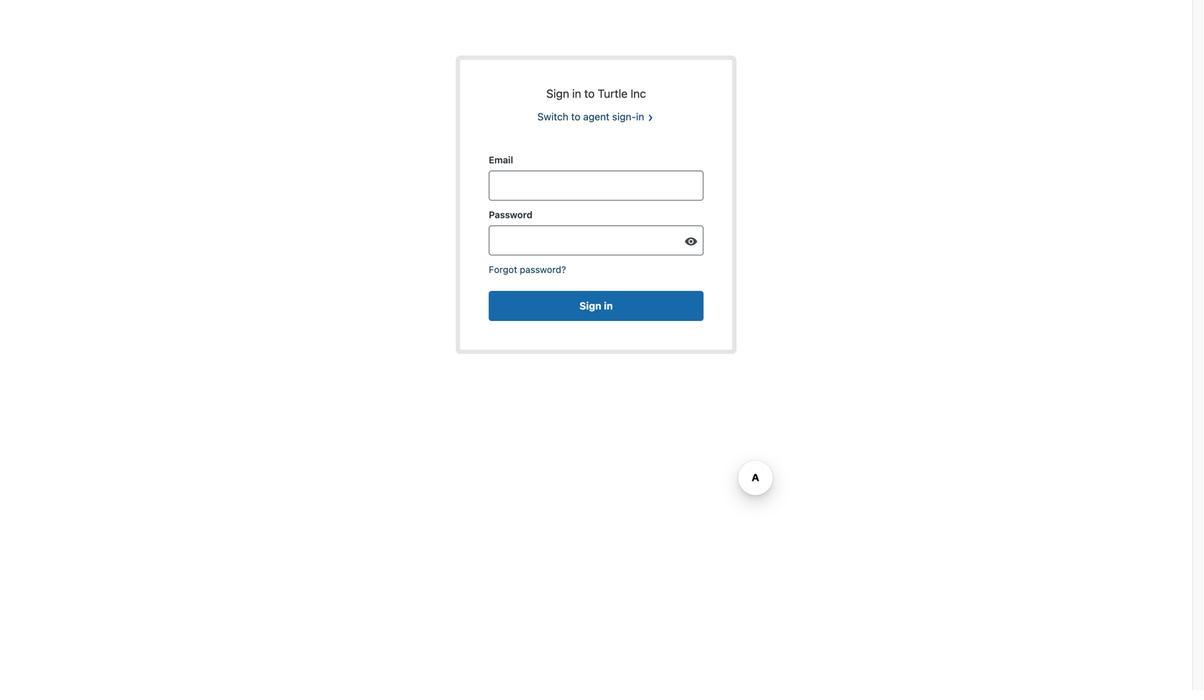 Task type: vqa. For each thing, say whether or not it's contained in the screenshot.
Forgot password? link
yes



Task type: locate. For each thing, give the bounding box(es) containing it.
switch to agent sign-in
[[538, 111, 645, 122]]

to left the agent
[[572, 111, 581, 122]]

forgot password?
[[489, 264, 566, 275]]

1 horizontal spatial in
[[604, 300, 613, 312]]

in
[[573, 87, 582, 100], [636, 111, 645, 122], [604, 300, 613, 312]]

forgot
[[489, 264, 518, 275]]

2 horizontal spatial in
[[636, 111, 645, 122]]

forgot password? link
[[489, 264, 566, 275]]

1 vertical spatial sign
[[580, 300, 602, 312]]

0 vertical spatial to
[[585, 87, 595, 100]]

switch to agent sign-in link
[[538, 109, 655, 124]]

switch
[[538, 111, 569, 122]]

0 horizontal spatial sign
[[547, 87, 570, 100]]

to left turtle
[[585, 87, 595, 100]]

sign
[[547, 87, 570, 100], [580, 300, 602, 312]]

0 horizontal spatial in
[[573, 87, 582, 100]]

sign in to turtle inc
[[547, 87, 646, 100]]

in down password password field
[[604, 300, 613, 312]]

1 horizontal spatial to
[[585, 87, 595, 100]]

0 horizontal spatial to
[[572, 111, 581, 122]]

sign inside button
[[580, 300, 602, 312]]

2 vertical spatial in
[[604, 300, 613, 312]]

to
[[585, 87, 595, 100], [572, 111, 581, 122]]

1 horizontal spatial sign
[[580, 300, 602, 312]]

in down "inc"
[[636, 111, 645, 122]]

0 vertical spatial sign
[[547, 87, 570, 100]]

sign up switch
[[547, 87, 570, 100]]

sign for sign in to turtle inc
[[547, 87, 570, 100]]

in for sign in to turtle inc
[[573, 87, 582, 100]]

0 vertical spatial in
[[573, 87, 582, 100]]

agent
[[584, 111, 610, 122]]

sign down password password field
[[580, 300, 602, 312]]

in inside button
[[604, 300, 613, 312]]

1 vertical spatial to
[[572, 111, 581, 122]]

in up the switch to agent sign-in
[[573, 87, 582, 100]]



Task type: describe. For each thing, give the bounding box(es) containing it.
Email email field
[[489, 170, 704, 200]]

turtle
[[598, 87, 628, 100]]

password
[[489, 209, 533, 220]]

sign in button
[[489, 291, 704, 321]]

email
[[489, 154, 514, 165]]

1 vertical spatial in
[[636, 111, 645, 122]]

sign for sign in
[[580, 300, 602, 312]]

show password image
[[685, 235, 698, 247]]

password?
[[520, 264, 566, 275]]

Password password field
[[489, 225, 704, 255]]

sign in
[[580, 300, 613, 312]]

inc
[[631, 87, 646, 100]]

sign-
[[613, 111, 636, 122]]

in for sign in
[[604, 300, 613, 312]]



